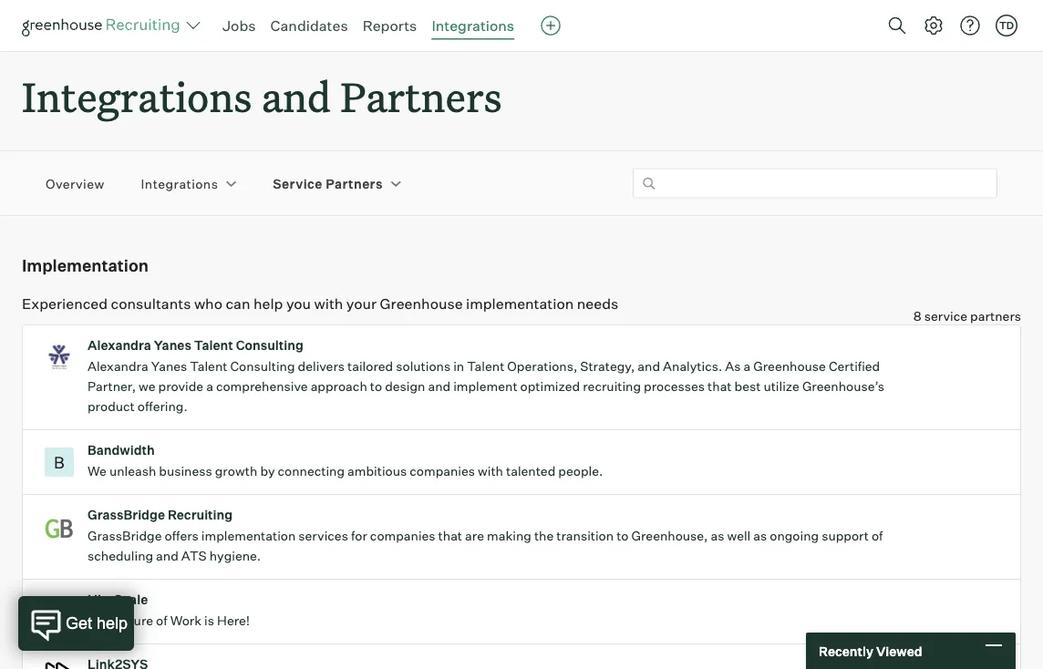 Task type: vqa. For each thing, say whether or not it's contained in the screenshot.
GrassBridge Recruiting GrassBridge offers implementation services for companies that are making the transition to Greenhouse, as well as ongoing support of scheduling and ATS hygiene.
yes



Task type: locate. For each thing, give the bounding box(es) containing it.
0 vertical spatial to
[[370, 379, 382, 395]]

recruiting
[[168, 507, 233, 523]]

1 vertical spatial implementation
[[201, 528, 296, 544]]

1 horizontal spatial integrations link
[[432, 16, 515, 35]]

talent up provide
[[190, 359, 228, 375]]

1 vertical spatial greenhouse
[[754, 359, 826, 375]]

1 vertical spatial partners
[[326, 176, 383, 192]]

future
[[114, 613, 153, 629]]

and down candidates
[[262, 69, 331, 123]]

None text field
[[633, 168, 998, 199]]

2 vertical spatial integrations
[[141, 176, 218, 192]]

1 horizontal spatial as
[[754, 528, 767, 544]]

yanes
[[154, 338, 191, 354], [151, 359, 187, 375]]

2 alexandra from the top
[[88, 359, 148, 375]]

consulting
[[236, 338, 304, 354], [230, 359, 295, 375]]

partners right service
[[326, 176, 383, 192]]

b
[[54, 453, 65, 473]]

1 vertical spatial consulting
[[230, 359, 295, 375]]

greenhouse inside the "alexandra yanes talent consulting alexandra yanes talent consulting delivers tailored solutions in talent operations, strategy, and analytics. as a greenhouse certified partner, we provide a comprehensive approach to design and implement optimized recruiting processes that best utilize greenhouse's product offering."
[[754, 359, 826, 375]]

work
[[170, 613, 202, 629]]

experienced
[[22, 294, 108, 313]]

and down offers
[[156, 548, 179, 564]]

talent
[[194, 338, 233, 354], [190, 359, 228, 375], [467, 359, 505, 375]]

connecting
[[278, 464, 345, 480]]

hirescale
[[88, 592, 148, 608]]

0 vertical spatial integrations
[[432, 16, 515, 35]]

to inside the grassbridge recruiting grassbridge offers implementation services for companies that are making the transition to greenhouse, as well as ongoing support of scheduling and ats hygiene.
[[617, 528, 629, 544]]

0 horizontal spatial to
[[370, 379, 382, 395]]

offering.
[[138, 399, 188, 415]]

1 horizontal spatial to
[[617, 528, 629, 544]]

well
[[727, 528, 751, 544]]

of inside the grassbridge recruiting grassbridge offers implementation services for companies that are making the transition to greenhouse, as well as ongoing support of scheduling and ats hygiene.
[[872, 528, 883, 544]]

0 vertical spatial with
[[314, 294, 343, 313]]

we
[[139, 379, 156, 395]]

design
[[385, 379, 425, 395]]

people.
[[559, 464, 603, 480]]

partners
[[341, 69, 502, 123], [326, 176, 383, 192]]

to down tailored
[[370, 379, 382, 395]]

1 vertical spatial alexandra
[[88, 359, 148, 375]]

implementation up operations,
[[466, 294, 574, 313]]

greenhouse up utilize
[[754, 359, 826, 375]]

implementation inside the grassbridge recruiting grassbridge offers implementation services for companies that are making the transition to greenhouse, as well as ongoing support of scheduling and ats hygiene.
[[201, 528, 296, 544]]

that down as
[[708, 379, 732, 395]]

talent up 'implement'
[[467, 359, 505, 375]]

needs
[[577, 294, 619, 313]]

are
[[465, 528, 484, 544]]

with right you on the left
[[314, 294, 343, 313]]

a
[[744, 359, 751, 375], [206, 379, 213, 395]]

1 vertical spatial of
[[156, 613, 168, 629]]

to inside the "alexandra yanes talent consulting alexandra yanes talent consulting delivers tailored solutions in talent operations, strategy, and analytics. as a greenhouse certified partner, we provide a comprehensive approach to design and implement optimized recruiting processes that best utilize greenhouse's product offering."
[[370, 379, 382, 395]]

1 vertical spatial a
[[206, 379, 213, 395]]

0 vertical spatial that
[[708, 379, 732, 395]]

1 grassbridge from the top
[[88, 507, 165, 523]]

td
[[1000, 19, 1015, 31]]

with left talented
[[478, 464, 504, 480]]

0 horizontal spatial greenhouse
[[380, 294, 463, 313]]

1 vertical spatial to
[[617, 528, 629, 544]]

alexandra
[[88, 338, 151, 354], [88, 359, 148, 375]]

as right well
[[754, 528, 767, 544]]

a right provide
[[206, 379, 213, 395]]

1 vertical spatial integrations link
[[141, 175, 218, 192]]

comprehensive
[[216, 379, 308, 395]]

0 vertical spatial a
[[744, 359, 751, 375]]

0 vertical spatial grassbridge
[[88, 507, 165, 523]]

1 vertical spatial with
[[478, 464, 504, 480]]

jobs
[[223, 16, 256, 35]]

integrations
[[432, 16, 515, 35], [22, 69, 252, 123], [141, 176, 218, 192]]

service
[[273, 176, 323, 192]]

0 vertical spatial integrations link
[[432, 16, 515, 35]]

as left well
[[711, 528, 725, 544]]

and
[[262, 69, 331, 123], [638, 359, 661, 375], [428, 379, 451, 395], [156, 548, 179, 564]]

0 vertical spatial implementation
[[466, 294, 574, 313]]

ats
[[181, 548, 207, 564]]

candidates
[[271, 16, 348, 35]]

greenhouse recruiting image
[[22, 15, 186, 36]]

0 vertical spatial alexandra
[[88, 338, 151, 354]]

1 horizontal spatial that
[[708, 379, 732, 395]]

support
[[822, 528, 869, 544]]

ongoing
[[770, 528, 819, 544]]

service partners
[[273, 176, 383, 192]]

1 horizontal spatial with
[[478, 464, 504, 480]]

a right as
[[744, 359, 751, 375]]

the
[[88, 613, 111, 629]]

overview link
[[46, 175, 105, 192]]

implementation
[[466, 294, 574, 313], [201, 528, 296, 544]]

bandwidth we unleash business growth by connecting ambitious companies with talented people.
[[88, 443, 606, 480]]

ambitious companies
[[348, 464, 475, 480]]

0 vertical spatial greenhouse
[[380, 294, 463, 313]]

is
[[204, 613, 214, 629]]

0 horizontal spatial integrations link
[[141, 175, 218, 192]]

reports link
[[363, 16, 417, 35]]

1 horizontal spatial greenhouse
[[754, 359, 826, 375]]

growth
[[215, 464, 258, 480]]

of right support
[[872, 528, 883, 544]]

8
[[914, 309, 922, 324]]

0 vertical spatial yanes
[[154, 338, 191, 354]]

1 horizontal spatial of
[[872, 528, 883, 544]]

reports
[[363, 16, 417, 35]]

approach
[[311, 379, 367, 395]]

with
[[314, 294, 343, 313], [478, 464, 504, 480]]

search image
[[887, 15, 909, 36]]

integrations link
[[432, 16, 515, 35], [141, 175, 218, 192]]

2 as from the left
[[754, 528, 767, 544]]

of left 'work'
[[156, 613, 168, 629]]

partners down reports
[[341, 69, 502, 123]]

1 vertical spatial integrations
[[22, 69, 252, 123]]

talented
[[506, 464, 556, 480]]

0 horizontal spatial of
[[156, 613, 168, 629]]

greenhouse
[[380, 294, 463, 313], [754, 359, 826, 375]]

0 vertical spatial of
[[872, 528, 883, 544]]

overview
[[46, 176, 105, 192]]

that left "are"
[[438, 528, 463, 544]]

1 horizontal spatial implementation
[[466, 294, 574, 313]]

1 vertical spatial that
[[438, 528, 463, 544]]

grassbridge
[[88, 507, 165, 523], [88, 528, 162, 544]]

1 vertical spatial grassbridge
[[88, 528, 162, 544]]

of
[[872, 528, 883, 544], [156, 613, 168, 629]]

greenhouse's
[[803, 379, 885, 395]]

and inside the grassbridge recruiting grassbridge offers implementation services for companies that are making the transition to greenhouse, as well as ongoing support of scheduling and ats hygiene.
[[156, 548, 179, 564]]

by
[[260, 464, 275, 480]]

0 horizontal spatial that
[[438, 528, 463, 544]]

greenhouse right 'your'
[[380, 294, 463, 313]]

as
[[711, 528, 725, 544], [754, 528, 767, 544]]

implementation up hygiene.
[[201, 528, 296, 544]]

of inside hirescale the future of work is here!
[[156, 613, 168, 629]]

0 horizontal spatial as
[[711, 528, 725, 544]]

0 horizontal spatial implementation
[[201, 528, 296, 544]]

to right transition
[[617, 528, 629, 544]]

1 as from the left
[[711, 528, 725, 544]]

consultants
[[111, 294, 191, 313]]

we
[[88, 464, 107, 480]]

transition
[[557, 528, 614, 544]]



Task type: describe. For each thing, give the bounding box(es) containing it.
delivers
[[298, 359, 345, 375]]

can
[[226, 294, 250, 313]]

best
[[735, 379, 761, 395]]

with inside bandwidth we unleash business growth by connecting ambitious companies with talented people.
[[478, 464, 504, 480]]

services
[[299, 528, 348, 544]]

td button
[[996, 15, 1018, 36]]

partners inside service partners 'link'
[[326, 176, 383, 192]]

certified
[[829, 359, 881, 375]]

that inside the grassbridge recruiting grassbridge offers implementation services for companies that are making the transition to greenhouse, as well as ongoing support of scheduling and ats hygiene.
[[438, 528, 463, 544]]

in
[[454, 359, 465, 375]]

that inside the "alexandra yanes talent consulting alexandra yanes talent consulting delivers tailored solutions in talent operations, strategy, and analytics. as a greenhouse certified partner, we provide a comprehensive approach to design and implement optimized recruiting processes that best utilize greenhouse's product offering."
[[708, 379, 732, 395]]

implement
[[454, 379, 518, 395]]

scheduling
[[88, 548, 153, 564]]

0 vertical spatial partners
[[341, 69, 502, 123]]

1 alexandra from the top
[[88, 338, 151, 354]]

integrations for rightmost integrations link
[[432, 16, 515, 35]]

talent down the who
[[194, 338, 233, 354]]

implementation
[[22, 255, 149, 276]]

the
[[535, 528, 554, 544]]

unleash
[[109, 464, 156, 480]]

tailored
[[348, 359, 393, 375]]

8 service partners
[[914, 309, 1022, 324]]

utilize
[[764, 379, 800, 395]]

as
[[726, 359, 741, 375]]

for
[[351, 528, 367, 544]]

2 grassbridge from the top
[[88, 528, 162, 544]]

who
[[194, 294, 223, 313]]

1 vertical spatial yanes
[[151, 359, 187, 375]]

experienced consultants who can help you with your greenhouse implementation needs
[[22, 294, 619, 313]]

integrations for integrations and partners
[[22, 69, 252, 123]]

greenhouse,
[[632, 528, 708, 544]]

optimized
[[521, 379, 580, 395]]

jobs link
[[223, 16, 256, 35]]

you
[[286, 294, 311, 313]]

alexandra yanes talent consulting alexandra yanes talent consulting delivers tailored solutions in talent operations, strategy, and analytics. as a greenhouse certified partner, we provide a comprehensive approach to design and implement optimized recruiting processes that best utilize greenhouse's product offering.
[[88, 338, 885, 415]]

partner,
[[88, 379, 136, 395]]

recently viewed
[[819, 643, 923, 659]]

service partners link
[[273, 175, 383, 192]]

configure image
[[923, 15, 945, 36]]

1 horizontal spatial a
[[744, 359, 751, 375]]

0 horizontal spatial a
[[206, 379, 213, 395]]

partners
[[971, 309, 1022, 324]]

viewed
[[877, 643, 923, 659]]

companies
[[370, 528, 436, 544]]

td button
[[993, 11, 1022, 40]]

help
[[254, 294, 283, 313]]

recruiting
[[583, 379, 641, 395]]

operations,
[[508, 359, 578, 375]]

strategy,
[[580, 359, 635, 375]]

0 vertical spatial consulting
[[236, 338, 304, 354]]

bandwidth
[[88, 443, 155, 459]]

0 horizontal spatial with
[[314, 294, 343, 313]]

provide
[[158, 379, 204, 395]]

grassbridge recruiting grassbridge offers implementation services for companies that are making the transition to greenhouse, as well as ongoing support of scheduling and ats hygiene.
[[88, 507, 883, 564]]

hygiene.
[[210, 548, 261, 564]]

business
[[159, 464, 212, 480]]

solutions
[[396, 359, 451, 375]]

your
[[347, 294, 377, 313]]

making
[[487, 528, 532, 544]]

offers
[[165, 528, 199, 544]]

integrations for the left integrations link
[[141, 176, 218, 192]]

and up processes
[[638, 359, 661, 375]]

processes
[[644, 379, 705, 395]]

recently
[[819, 643, 874, 659]]

hirescale the future of work is here!
[[88, 592, 250, 629]]

integrations and partners
[[22, 69, 502, 123]]

product
[[88, 399, 135, 415]]

analytics.
[[663, 359, 723, 375]]

here!
[[217, 613, 250, 629]]

and down solutions
[[428, 379, 451, 395]]

candidates link
[[271, 16, 348, 35]]

service
[[925, 309, 968, 324]]



